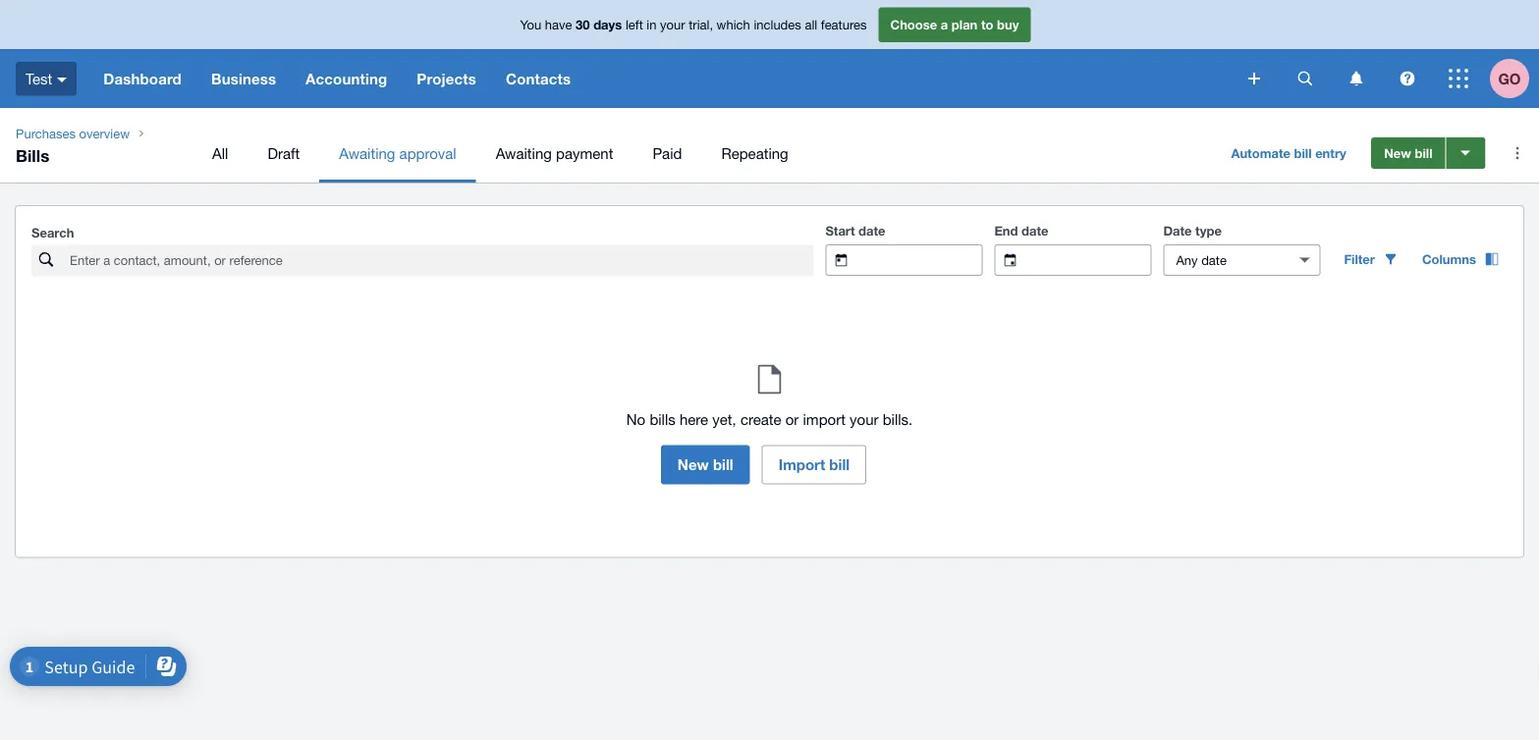 Task type: locate. For each thing, give the bounding box(es) containing it.
navigation inside banner
[[89, 49, 1235, 108]]

0 vertical spatial new bill
[[1385, 145, 1433, 161]]

svg image
[[1401, 71, 1415, 86], [1249, 73, 1261, 85], [57, 77, 67, 82]]

new
[[1385, 145, 1412, 161], [678, 456, 709, 474]]

a
[[941, 17, 948, 32]]

1 vertical spatial your
[[850, 411, 879, 428]]

new bill down the here
[[678, 456, 734, 474]]

purchases overview link
[[8, 124, 138, 143]]

start
[[826, 223, 855, 238]]

bills navigation
[[0, 108, 1540, 183]]

1 date from the left
[[859, 223, 886, 238]]

create
[[741, 411, 782, 428]]

paid link
[[633, 124, 702, 183]]

new bill button down the here
[[661, 446, 750, 485]]

awaiting left approval
[[339, 144, 395, 162]]

0 vertical spatial new
[[1385, 145, 1412, 161]]

navigation
[[89, 49, 1235, 108]]

draft link
[[248, 124, 320, 183]]

you have 30 days left in your trial, which includes all features
[[520, 17, 867, 32]]

your
[[660, 17, 685, 32], [850, 411, 879, 428]]

navigation containing dashboard
[[89, 49, 1235, 108]]

date right start
[[859, 223, 886, 238]]

date right end
[[1022, 223, 1049, 238]]

columns
[[1423, 252, 1477, 267]]

automate
[[1232, 145, 1291, 161]]

1 vertical spatial new bill
[[678, 456, 734, 474]]

banner containing dashboard
[[0, 0, 1540, 108]]

your left 'bills.'
[[850, 411, 879, 428]]

awaiting left payment
[[496, 144, 552, 162]]

new bill right entry
[[1385, 145, 1433, 161]]

banner
[[0, 0, 1540, 108]]

1 horizontal spatial your
[[850, 411, 879, 428]]

1 horizontal spatial awaiting
[[496, 144, 552, 162]]

choose
[[891, 17, 938, 32]]

0 horizontal spatial new bill button
[[661, 446, 750, 485]]

1 awaiting from the left
[[339, 144, 395, 162]]

all link
[[193, 124, 248, 183]]

no bills here yet, create or import your bills.
[[627, 411, 913, 428]]

menu containing all
[[193, 124, 1204, 183]]

1 horizontal spatial new bill button
[[1372, 138, 1446, 169]]

date
[[1164, 223, 1192, 238]]

left
[[626, 17, 643, 32]]

bills
[[16, 145, 49, 165]]

2 awaiting from the left
[[496, 144, 552, 162]]

awaiting approval menu item
[[320, 124, 476, 183]]

or
[[786, 411, 799, 428]]

0 horizontal spatial svg image
[[57, 77, 67, 82]]

new bill button right entry
[[1372, 138, 1446, 169]]

business button
[[196, 49, 291, 108]]

approval
[[399, 144, 457, 162]]

awaiting approval
[[339, 144, 457, 162]]

contacts button
[[491, 49, 586, 108]]

new bill button
[[1372, 138, 1446, 169], [661, 446, 750, 485]]

0 horizontal spatial new bill
[[678, 456, 734, 474]]

accounting button
[[291, 49, 402, 108]]

bill
[[1295, 145, 1312, 161], [1415, 145, 1433, 161], [713, 456, 734, 474], [830, 456, 850, 474]]

purchases
[[16, 126, 76, 141]]

0 vertical spatial your
[[660, 17, 685, 32]]

0 horizontal spatial svg image
[[1298, 71, 1313, 86]]

filter
[[1345, 252, 1376, 267]]

new bill inside bills "navigation"
[[1385, 145, 1433, 161]]

which
[[717, 17, 751, 32]]

End date field
[[1032, 246, 1151, 275]]

awaiting payment link
[[476, 124, 633, 183]]

1 horizontal spatial new
[[1385, 145, 1412, 161]]

test button
[[0, 49, 89, 108]]

new down the here
[[678, 456, 709, 474]]

0 horizontal spatial your
[[660, 17, 685, 32]]

1 vertical spatial new bill button
[[661, 446, 750, 485]]

choose a plan to buy
[[891, 17, 1019, 32]]

date type
[[1164, 223, 1222, 238]]

awaiting for awaiting approval
[[339, 144, 395, 162]]

new bill
[[1385, 145, 1433, 161], [678, 456, 734, 474]]

no
[[627, 411, 646, 428]]

Date type field
[[1165, 246, 1284, 275]]

go button
[[1491, 49, 1540, 108]]

your right in
[[660, 17, 685, 32]]

awaiting inside menu item
[[339, 144, 395, 162]]

bill left entry
[[1295, 145, 1312, 161]]

to
[[982, 17, 994, 32]]

end date
[[995, 223, 1049, 238]]

1 vertical spatial new
[[678, 456, 709, 474]]

accounting
[[306, 70, 387, 87]]

svg image
[[1449, 69, 1469, 88], [1298, 71, 1313, 86], [1351, 71, 1363, 86]]

awaiting
[[339, 144, 395, 162], [496, 144, 552, 162]]

bill right import
[[830, 456, 850, 474]]

0 vertical spatial new bill button
[[1372, 138, 1446, 169]]

awaiting payment
[[496, 144, 614, 162]]

date for start date
[[859, 223, 886, 238]]

0 horizontal spatial date
[[859, 223, 886, 238]]

new inside bills "navigation"
[[1385, 145, 1412, 161]]

bill inside import bill button
[[830, 456, 850, 474]]

repeating
[[722, 144, 789, 162]]

new bill button inside bills "navigation"
[[1372, 138, 1446, 169]]

menu
[[193, 124, 1204, 183]]

date
[[859, 223, 886, 238], [1022, 223, 1049, 238]]

0 horizontal spatial awaiting
[[339, 144, 395, 162]]

menu inside bills "navigation"
[[193, 124, 1204, 183]]

1 horizontal spatial new bill
[[1385, 145, 1433, 161]]

all
[[805, 17, 818, 32]]

end
[[995, 223, 1018, 238]]

new right entry
[[1385, 145, 1412, 161]]

1 horizontal spatial date
[[1022, 223, 1049, 238]]

2 date from the left
[[1022, 223, 1049, 238]]

dashboard link
[[89, 49, 196, 108]]



Task type: describe. For each thing, give the bounding box(es) containing it.
yet,
[[713, 411, 737, 428]]

overview
[[79, 126, 130, 141]]

bill inside the automate bill entry popup button
[[1295, 145, 1312, 161]]

in
[[647, 17, 657, 32]]

business
[[211, 70, 276, 87]]

awaiting approval link
[[320, 124, 476, 183]]

columns button
[[1411, 244, 1512, 275]]

automate bill entry
[[1232, 145, 1347, 161]]

draft
[[268, 144, 300, 162]]

projects button
[[402, 49, 491, 108]]

features
[[821, 17, 867, 32]]

bill down yet,
[[713, 456, 734, 474]]

paid
[[653, 144, 682, 162]]

1 horizontal spatial svg image
[[1351, 71, 1363, 86]]

here
[[680, 411, 709, 428]]

date for end date
[[1022, 223, 1049, 238]]

bills.
[[883, 411, 913, 428]]

your inside banner
[[660, 17, 685, 32]]

projects
[[417, 70, 477, 87]]

entry
[[1316, 145, 1347, 161]]

start date
[[826, 223, 886, 238]]

Search field
[[68, 246, 814, 276]]

payment
[[556, 144, 614, 162]]

you
[[520, 17, 542, 32]]

contacts
[[506, 70, 571, 87]]

automate bill entry button
[[1220, 138, 1359, 169]]

Start date field
[[863, 246, 982, 275]]

1 horizontal spatial svg image
[[1249, 73, 1261, 85]]

bills
[[650, 411, 676, 428]]

import
[[779, 456, 826, 474]]

days
[[594, 17, 622, 32]]

includes
[[754, 17, 802, 32]]

filter button
[[1333, 244, 1411, 275]]

overflow menu image
[[1499, 134, 1538, 173]]

purchases overview
[[16, 126, 130, 141]]

repeating link
[[702, 124, 808, 183]]

import bill
[[779, 456, 850, 474]]

all
[[212, 144, 228, 162]]

dashboard
[[103, 70, 182, 87]]

new bill for new bill button in bills "navigation"
[[1385, 145, 1433, 161]]

2 horizontal spatial svg image
[[1401, 71, 1415, 86]]

buy
[[997, 17, 1019, 32]]

type
[[1196, 223, 1222, 238]]

test
[[26, 70, 52, 87]]

plan
[[952, 17, 978, 32]]

2 horizontal spatial svg image
[[1449, 69, 1469, 88]]

0 horizontal spatial new
[[678, 456, 709, 474]]

search
[[31, 225, 74, 240]]

awaiting for awaiting payment
[[496, 144, 552, 162]]

import bill button
[[762, 446, 867, 485]]

import
[[803, 411, 846, 428]]

new bill for the leftmost new bill button
[[678, 456, 734, 474]]

svg image inside test popup button
[[57, 77, 67, 82]]

have
[[545, 17, 572, 32]]

trial,
[[689, 17, 713, 32]]

bill right entry
[[1415, 145, 1433, 161]]

30
[[576, 17, 590, 32]]

go
[[1499, 70, 1522, 87]]



Task type: vqa. For each thing, say whether or not it's contained in the screenshot.
Toggle image
no



